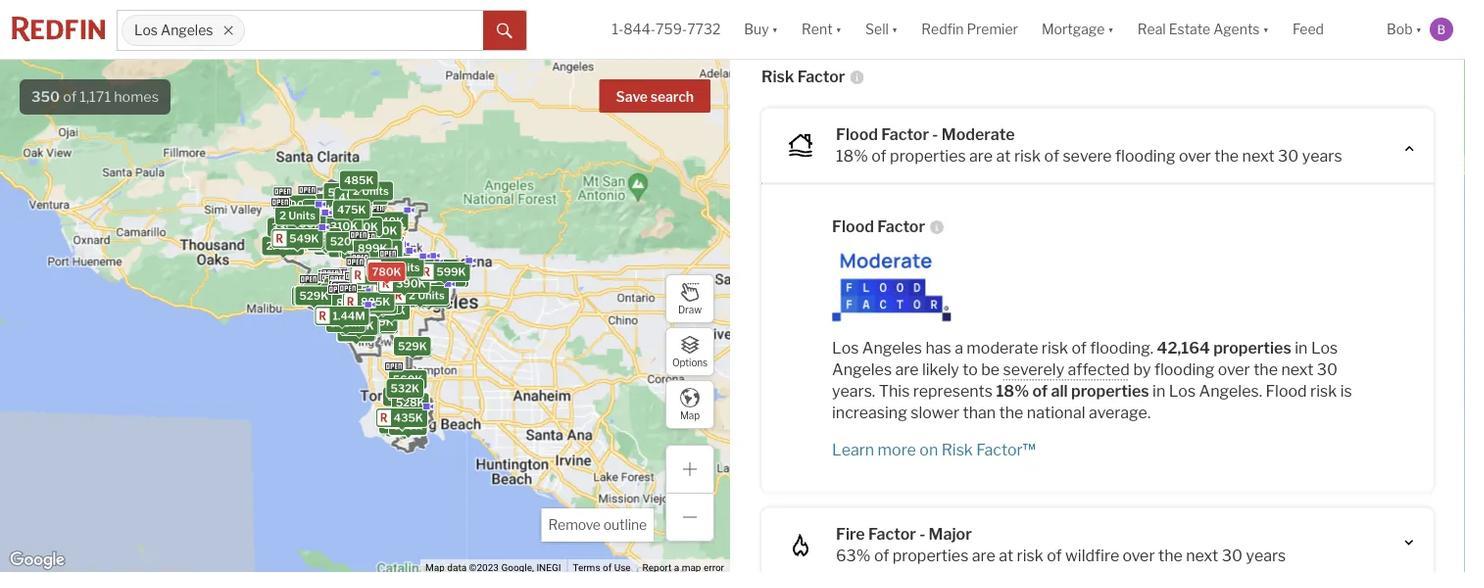 Task type: describe. For each thing, give the bounding box(es) containing it.
1-
[[612, 21, 624, 38]]

1 horizontal spatial homes
[[1233, 30, 1283, 49]]

factor for fire factor - major 63% of properties are at risk of wildfire over the next 30 years
[[869, 525, 917, 544]]

1 horizontal spatial risk
[[942, 441, 973, 460]]

- for major
[[920, 525, 926, 544]]

925k
[[361, 282, 390, 295]]

0 vertical spatial 545k
[[330, 214, 360, 226]]

sell
[[866, 21, 889, 38]]

888k
[[391, 279, 421, 292]]

▾ for sell ▾
[[892, 21, 898, 38]]

0 vertical spatial 520k
[[330, 235, 360, 248]]

feed
[[1293, 21, 1325, 38]]

1 vertical spatial 545k
[[354, 236, 383, 248]]

800k
[[362, 270, 392, 283]]

1 vertical spatial are
[[896, 360, 919, 380]]

1 horizontal spatial 498k
[[375, 266, 405, 278]]

1 horizontal spatial 570k
[[386, 264, 415, 276]]

1 vertical spatial 490k
[[374, 272, 404, 285]]

7.80m
[[357, 274, 391, 286]]

average.
[[1089, 404, 1151, 423]]

risk inside . flood risk is increasing
[[1311, 382, 1338, 401]]

1 vertical spatial 559k
[[365, 318, 394, 331]]

save search button
[[600, 79, 711, 113]]

1 vertical spatial 695k
[[331, 283, 360, 295]]

are for major
[[972, 547, 996, 566]]

355k
[[343, 228, 372, 240]]

5 units
[[345, 282, 381, 295]]

fire factor - major 63% of properties are at risk of wildfire over the next 30 years
[[836, 525, 1287, 566]]

bob
[[1387, 21, 1413, 38]]

real
[[1138, 21, 1166, 38]]

990k
[[413, 289, 443, 302]]

0 horizontal spatial 490k
[[278, 227, 308, 239]]

learn for learn about natural hazards and environmental risks that impact homes in los angeles.
[[762, 30, 804, 49]]

draw button
[[666, 275, 715, 324]]

0 vertical spatial 815k
[[366, 266, 394, 279]]

risk up severely
[[1042, 339, 1069, 358]]

the inside by flooding over the next 30 years. this represents
[[1254, 360, 1278, 380]]

0 vertical spatial 529k
[[381, 273, 410, 285]]

natural
[[853, 30, 905, 49]]

to
[[963, 360, 978, 380]]

1 vertical spatial 435k
[[394, 412, 423, 425]]

1.45m
[[362, 269, 394, 282]]

flood factor - moderate 18% of properties are at risk of severe flooding over the next 30 years
[[836, 125, 1343, 166]]

4.00m
[[342, 278, 377, 291]]

1 vertical spatial 850k
[[361, 281, 391, 293]]

years.
[[832, 382, 876, 401]]

480k
[[394, 279, 424, 291]]

1.23m
[[350, 285, 382, 297]]

hazards
[[908, 30, 965, 49]]

0 horizontal spatial 498k
[[336, 296, 366, 309]]

in for homes
[[1287, 30, 1299, 49]]

63%
[[836, 547, 871, 566]]

learn more on risk factor™
[[832, 441, 1036, 460]]

560k
[[393, 374, 423, 386]]

of right 63% at the right bottom
[[874, 547, 890, 566]]

flooding inside flood factor - moderate 18% of properties are at risk of severe flooding over the next 30 years
[[1116, 147, 1176, 166]]

395k
[[291, 217, 321, 230]]

angeles left remove los angeles image
[[161, 22, 213, 39]]

605k
[[392, 279, 422, 292]]

900k
[[403, 267, 433, 279]]

569k
[[387, 391, 417, 404]]

1.03m
[[346, 287, 379, 300]]

factor™
[[977, 441, 1036, 460]]

1 horizontal spatial 740k
[[376, 256, 405, 269]]

715k
[[340, 233, 367, 246]]

angeles inside los angeles
[[832, 360, 892, 380]]

next inside fire factor - major 63% of properties are at risk of wildfire over the next 30 years
[[1187, 547, 1219, 566]]

buy ▾
[[744, 21, 779, 38]]

1-844-759-7732 link
[[612, 21, 721, 38]]

1 horizontal spatial 1.19m
[[386, 280, 417, 293]]

0 vertical spatial 1.10m
[[366, 265, 397, 278]]

- for moderate
[[933, 125, 939, 144]]

1 vertical spatial 849k
[[363, 280, 393, 292]]

2 vertical spatial 515k
[[364, 318, 392, 331]]

save search
[[616, 89, 694, 105]]

759-
[[656, 21, 687, 38]]

properties inside fire factor - major 63% of properties are at risk of wildfire over the next 30 years
[[893, 547, 969, 566]]

430k
[[338, 219, 368, 232]]

flooding inside by flooding over the next 30 years. this represents
[[1155, 360, 1215, 380]]

impact
[[1179, 30, 1230, 49]]

479k
[[332, 220, 361, 233]]

0 vertical spatial 685k
[[373, 263, 403, 275]]

of left all
[[1033, 382, 1048, 401]]

1 vertical spatial 515k
[[405, 288, 432, 300]]

risk inside flood factor - moderate 18% of properties are at risk of severe flooding over the next 30 years
[[1015, 147, 1041, 166]]

real estate agents ▾
[[1138, 21, 1270, 38]]

0 vertical spatial 850k
[[381, 264, 410, 276]]

4 units
[[404, 286, 441, 299]]

669k
[[369, 285, 399, 298]]

premier
[[967, 21, 1019, 38]]

next inside flood factor - moderate 18% of properties are at risk of severe flooding over the next 30 years
[[1243, 147, 1275, 166]]

over inside by flooding over the next 30 years. this represents
[[1218, 360, 1251, 380]]

310k
[[330, 220, 358, 233]]

525k
[[356, 240, 385, 253]]

search
[[651, 89, 694, 105]]

0 horizontal spatial 475k
[[337, 204, 366, 216]]

outline
[[604, 517, 647, 534]]

and
[[969, 30, 996, 49]]

600k
[[300, 226, 330, 239]]

are likely to be severely affected
[[892, 360, 1130, 380]]

0 vertical spatial 485k
[[344, 174, 374, 187]]

0 horizontal spatial 549k
[[290, 232, 319, 245]]

0 horizontal spatial 500k
[[282, 198, 312, 211]]

798k
[[329, 280, 358, 292]]

learn for learn more on risk factor™
[[832, 441, 875, 460]]

fire
[[836, 525, 865, 544]]

775k
[[377, 304, 405, 316]]

1 horizontal spatial los angeles
[[832, 339, 1339, 380]]

angeles down the 42,164
[[1200, 382, 1260, 401]]

1 vertical spatial 815k
[[340, 280, 368, 293]]

879k
[[390, 421, 419, 434]]

1.73m
[[331, 284, 363, 297]]

flood for flood factor
[[832, 217, 874, 236]]

all
[[1051, 382, 1068, 401]]

532k
[[391, 382, 420, 395]]

3.50m
[[411, 292, 446, 304]]

0 vertical spatial 499k
[[386, 279, 416, 291]]

1 vertical spatial 589k
[[388, 413, 417, 426]]

by
[[1134, 360, 1151, 380]]

represents
[[914, 382, 993, 401]]

properties up .
[[1214, 339, 1292, 358]]

redfin premier button
[[910, 0, 1030, 59]]

1 horizontal spatial 475k
[[383, 418, 412, 431]]

properties up average.
[[1072, 382, 1150, 401]]

0 horizontal spatial 595k
[[328, 186, 357, 199]]

419k
[[365, 245, 393, 257]]

are for moderate
[[970, 147, 993, 166]]

is
[[1341, 382, 1353, 401]]

flooding.
[[1091, 339, 1154, 358]]

over inside fire factor - major 63% of properties are at risk of wildfire over the next 30 years
[[1123, 547, 1155, 566]]

options button
[[666, 327, 715, 376]]

on
[[920, 441, 939, 460]]

1 vertical spatial 495k
[[309, 234, 339, 247]]

1.39m
[[358, 275, 390, 287]]

18% inside flood factor - moderate 18% of properties are at risk of severe flooding over the next 30 years
[[836, 147, 868, 166]]

angeles up the this
[[863, 339, 923, 358]]

0 horizontal spatial 740k
[[338, 233, 367, 246]]

530k
[[306, 230, 336, 243]]

flood for flood factor - moderate 18% of properties are at risk of severe flooding over the next 30 years
[[836, 125, 878, 144]]

735k
[[405, 287, 434, 300]]

map region
[[0, 0, 969, 574]]

2.45m
[[266, 240, 300, 253]]

the inside flood factor - moderate 18% of properties are at risk of severe flooding over the next 30 years
[[1215, 147, 1239, 166]]

620k
[[364, 269, 394, 281]]

remove outline
[[549, 517, 647, 534]]

mortgage
[[1042, 21, 1105, 38]]

1 vertical spatial 425k
[[338, 220, 367, 232]]

1 vertical spatial 685k
[[340, 287, 370, 300]]

2 horizontal spatial 570k
[[426, 263, 455, 275]]

0 vertical spatial 559k
[[364, 298, 393, 311]]

of left wildfire
[[1047, 547, 1062, 566]]

flood inside . flood risk is increasing
[[1266, 382, 1308, 401]]

0 vertical spatial 629k
[[306, 197, 335, 210]]

690k
[[333, 242, 363, 254]]

350
[[31, 88, 60, 105]]

environmental
[[999, 30, 1105, 49]]

agents
[[1214, 21, 1260, 38]]

.
[[1260, 382, 1263, 401]]

2 vertical spatial 545k
[[334, 291, 363, 304]]

1 vertical spatial 785k
[[330, 279, 359, 291]]

1 horizontal spatial 520k
[[372, 264, 402, 277]]

1 horizontal spatial 629k
[[396, 279, 426, 292]]

factor for risk factor
[[798, 67, 846, 86]]

affected
[[1068, 360, 1130, 380]]



Task type: vqa. For each thing, say whether or not it's contained in the screenshot.
second 'Acre' from right
no



Task type: locate. For each thing, give the bounding box(es) containing it.
flood inside flood factor - moderate 18% of properties are at risk of severe flooding over the next 30 years
[[836, 125, 878, 144]]

0 horizontal spatial 570k
[[343, 242, 372, 255]]

1.28m
[[298, 290, 330, 303]]

1.10m
[[366, 265, 397, 278], [344, 319, 375, 332]]

838k
[[331, 236, 360, 249]]

- inside fire factor - major 63% of properties are at risk of wildfire over the next 30 years
[[920, 525, 926, 544]]

1 vertical spatial 1.10m
[[344, 319, 375, 332]]

30 inside by flooding over the next 30 years. this represents
[[1318, 360, 1338, 380]]

0 vertical spatial 849k
[[310, 234, 340, 247]]

470k
[[376, 304, 406, 317]]

1 vertical spatial 500k
[[395, 397, 426, 409]]

factor inside fire factor - major 63% of properties are at risk of wildfire over the next 30 years
[[869, 525, 917, 544]]

years
[[1303, 147, 1343, 166], [1247, 547, 1287, 566]]

1.90m
[[359, 276, 392, 289], [343, 278, 376, 290], [343, 280, 376, 293], [345, 282, 378, 295]]

at left wildfire
[[999, 547, 1014, 566]]

factor for flood factor
[[878, 217, 926, 236]]

risk left is
[[1311, 382, 1338, 401]]

2 vertical spatial over
[[1123, 547, 1155, 566]]

1 horizontal spatial 500k
[[395, 397, 426, 409]]

2 ▾ from the left
[[836, 21, 842, 38]]

0 horizontal spatial 18%
[[836, 147, 868, 166]]

at inside flood factor - moderate 18% of properties are at risk of severe flooding over the next 30 years
[[997, 147, 1011, 166]]

los angeles left remove los angeles image
[[134, 22, 213, 39]]

0 vertical spatial 425k
[[354, 195, 383, 208]]

349k
[[310, 234, 339, 247]]

0 vertical spatial in
[[1287, 30, 1299, 49]]

0 vertical spatial 1.19m
[[318, 239, 349, 252]]

589k
[[360, 267, 390, 280], [388, 413, 417, 426]]

5 ▾ from the left
[[1263, 21, 1270, 38]]

450k
[[339, 191, 369, 204]]

819k
[[367, 243, 395, 256]]

next inside by flooding over the next 30 years. this represents
[[1282, 360, 1314, 380]]

1 vertical spatial in
[[1295, 339, 1308, 358]]

homes right "1,171"
[[114, 88, 159, 105]]

1 vertical spatial next
[[1282, 360, 1314, 380]]

0 horizontal spatial years
[[1247, 547, 1287, 566]]

options
[[673, 357, 708, 369]]

1 horizontal spatial 30
[[1279, 147, 1299, 166]]

30
[[1279, 147, 1299, 166], [1318, 360, 1338, 380], [1222, 547, 1243, 566]]

0 vertical spatial 785k
[[304, 230, 333, 243]]

national
[[1027, 404, 1086, 423]]

1 vertical spatial 485k
[[343, 242, 373, 255]]

0 horizontal spatial los angeles
[[134, 22, 213, 39]]

540k
[[396, 284, 426, 297], [388, 412, 418, 425]]

500k up 365k
[[282, 198, 312, 211]]

2 vertical spatial next
[[1187, 547, 1219, 566]]

in
[[1287, 30, 1299, 49], [1295, 339, 1308, 358], [1153, 382, 1166, 401]]

728k
[[345, 242, 373, 255]]

0 vertical spatial -
[[933, 125, 939, 144]]

severe
[[1063, 147, 1112, 166]]

over inside flood factor - moderate 18% of properties are at risk of severe flooding over the next 30 years
[[1179, 147, 1212, 166]]

1.52m
[[352, 283, 384, 296]]

risk right on
[[942, 441, 973, 460]]

580k
[[385, 278, 415, 291]]

750k
[[364, 239, 393, 251], [336, 242, 365, 255], [372, 263, 401, 275]]

los inside los angeles
[[1312, 339, 1339, 358]]

475k up 430k
[[337, 204, 366, 216]]

0 vertical spatial learn
[[762, 30, 804, 49]]

user photo image
[[1430, 18, 1454, 41]]

1 vertical spatial over
[[1218, 360, 1251, 380]]

factor inside flood factor - moderate 18% of properties are at risk of severe flooding over the next 30 years
[[882, 125, 929, 144]]

975k
[[330, 280, 359, 293]]

1 vertical spatial 595k
[[386, 276, 416, 288]]

0 vertical spatial 435k
[[308, 231, 337, 244]]

at inside fire factor - major 63% of properties are at risk of wildfire over the next 30 years
[[999, 547, 1014, 566]]

0 vertical spatial are
[[970, 147, 993, 166]]

▾ for mortgage ▾
[[1108, 21, 1115, 38]]

559k down 470k
[[365, 318, 394, 331]]

1 vertical spatial flooding
[[1155, 360, 1215, 380]]

are inside flood factor - moderate 18% of properties are at risk of severe flooding over the next 30 years
[[970, 147, 993, 166]]

buy
[[744, 21, 769, 38]]

of up affected
[[1072, 339, 1087, 358]]

0 vertical spatial 540k
[[396, 284, 426, 297]]

1 ▾ from the left
[[772, 21, 779, 38]]

properties inside flood factor - moderate 18% of properties are at risk of severe flooding over the next 30 years
[[890, 147, 966, 166]]

0 horizontal spatial risk
[[762, 67, 794, 86]]

2 vertical spatial 30
[[1222, 547, 1243, 566]]

save
[[616, 89, 648, 105]]

1 vertical spatial at
[[999, 547, 1014, 566]]

▾ inside buy ▾ dropdown button
[[772, 21, 779, 38]]

1.15m
[[364, 268, 394, 280], [331, 317, 361, 329], [345, 320, 375, 333]]

1 horizontal spatial 435k
[[394, 412, 423, 425]]

0 horizontal spatial -
[[920, 525, 926, 544]]

0 vertical spatial 475k
[[337, 204, 366, 216]]

30 inside fire factor - major 63% of properties are at risk of wildfire over the next 30 years
[[1222, 547, 1243, 566]]

risk inside fire factor - major 63% of properties are at risk of wildfire over the next 30 years
[[1017, 547, 1044, 566]]

18% up flood factor
[[836, 147, 868, 166]]

365k
[[282, 212, 311, 225]]

5
[[345, 282, 352, 295]]

risk down moderate
[[1015, 147, 1041, 166]]

the inside fire factor - major 63% of properties are at risk of wildfire over the next 30 years
[[1159, 547, 1183, 566]]

▾ inside sell ▾ dropdown button
[[892, 21, 898, 38]]

475k down 528k
[[383, 418, 412, 431]]

0 vertical spatial 589k
[[360, 267, 390, 280]]

los angeles has a moderate risk of flooding. 42,164 properties in
[[832, 339, 1312, 358]]

slower
[[911, 404, 960, 423]]

875k
[[335, 240, 364, 253], [337, 279, 366, 292], [343, 284, 372, 296], [355, 295, 384, 308], [364, 299, 393, 312]]

of up flood factor
[[872, 147, 887, 166]]

425k
[[354, 195, 383, 208], [338, 220, 367, 232]]

risks
[[1108, 30, 1143, 49]]

0 vertical spatial over
[[1179, 147, 1212, 166]]

0 horizontal spatial 435k
[[308, 231, 337, 244]]

at for major
[[999, 547, 1014, 566]]

528k
[[396, 397, 425, 409]]

a
[[955, 339, 964, 358]]

675k
[[342, 325, 371, 338]]

0 horizontal spatial 849k
[[310, 234, 340, 247]]

2 horizontal spatial over
[[1218, 360, 1251, 380]]

30 inside flood factor - moderate 18% of properties are at risk of severe flooding over the next 30 years
[[1279, 147, 1299, 166]]

2 vertical spatial are
[[972, 547, 996, 566]]

850k
[[381, 264, 410, 276], [361, 281, 391, 293]]

sell ▾ button
[[866, 0, 898, 59]]

homes left feed
[[1233, 30, 1283, 49]]

2 vertical spatial in
[[1153, 382, 1166, 401]]

0 vertical spatial 515k
[[307, 203, 335, 216]]

None search field
[[245, 11, 484, 50]]

749k
[[375, 215, 404, 228], [311, 236, 340, 248], [359, 243, 388, 256]]

has
[[926, 339, 952, 358]]

flood factor
[[832, 217, 926, 236]]

559k down 669k
[[364, 298, 393, 311]]

0 horizontal spatial 629k
[[306, 197, 335, 210]]

1.40m
[[361, 270, 394, 283], [342, 278, 374, 291]]

rent
[[802, 21, 833, 38]]

1 vertical spatial homes
[[114, 88, 159, 105]]

595k
[[328, 186, 357, 199], [386, 276, 416, 288]]

redfin premier
[[922, 21, 1019, 38]]

▾ inside mortgage ▾ dropdown button
[[1108, 21, 1115, 38]]

remove
[[549, 517, 601, 534]]

flood factor score logo image
[[832, 254, 1364, 322]]

0 vertical spatial risk
[[762, 67, 794, 86]]

▾ for bob ▾
[[1416, 21, 1423, 38]]

map button
[[666, 380, 715, 429]]

1 horizontal spatial 549k
[[396, 279, 426, 292]]

angeles.
[[1333, 30, 1396, 49]]

634k
[[324, 239, 354, 252]]

▾ inside real estate agents ▾ link
[[1263, 21, 1270, 38]]

1.25m
[[360, 276, 392, 289], [335, 289, 367, 301], [337, 314, 369, 326]]

998k
[[346, 284, 376, 297]]

0 vertical spatial 695k
[[311, 235, 341, 247]]

submit search image
[[497, 23, 513, 39]]

815k
[[366, 266, 394, 279], [340, 280, 368, 293]]

1 vertical spatial 529k
[[300, 290, 329, 302]]

flooding down the 42,164
[[1155, 360, 1215, 380]]

angeles up years.
[[832, 360, 892, 380]]

0 vertical spatial 500k
[[282, 198, 312, 211]]

this
[[879, 382, 910, 401]]

0 vertical spatial los angeles
[[134, 22, 213, 39]]

1 horizontal spatial over
[[1179, 147, 1212, 166]]

829k
[[347, 240, 376, 252], [370, 241, 399, 254]]

homes
[[1233, 30, 1283, 49], [114, 88, 159, 105]]

0 vertical spatial 30
[[1279, 147, 1299, 166]]

1 horizontal spatial 849k
[[363, 280, 393, 292]]

0 vertical spatial 740k
[[338, 233, 367, 246]]

units
[[362, 185, 389, 197], [357, 189, 384, 202], [340, 206, 367, 219], [289, 209, 316, 222], [313, 233, 340, 245], [286, 233, 313, 246], [318, 233, 345, 246], [318, 234, 345, 247], [315, 235, 342, 247], [373, 239, 400, 252], [393, 261, 420, 274], [392, 263, 419, 275], [379, 263, 406, 276], [386, 263, 413, 276], [368, 268, 395, 280], [362, 268, 389, 281], [377, 269, 404, 282], [438, 272, 465, 284], [426, 272, 453, 285], [365, 274, 392, 286], [349, 279, 376, 291], [400, 279, 427, 291], [349, 279, 376, 291], [348, 279, 375, 292], [391, 280, 418, 293], [348, 280, 375, 293], [348, 281, 375, 293], [399, 281, 426, 293], [348, 281, 375, 293], [347, 281, 374, 294], [347, 281, 374, 294], [335, 281, 362, 294], [356, 282, 383, 295], [354, 282, 381, 295], [356, 282, 383, 295], [356, 283, 383, 295], [367, 283, 394, 295], [357, 284, 384, 297], [408, 284, 435, 297], [409, 285, 436, 297], [414, 286, 441, 299], [409, 286, 436, 299], [410, 287, 437, 300], [408, 288, 435, 300], [413, 288, 440, 300], [411, 289, 438, 301], [418, 289, 445, 302], [409, 290, 436, 302], [305, 290, 332, 303], [344, 314, 371, 326]]

- inside flood factor - moderate 18% of properties are at risk of severe flooding over the next 30 years
[[933, 125, 939, 144]]

4 ▾ from the left
[[1108, 21, 1115, 38]]

1 horizontal spatial learn
[[832, 441, 875, 460]]

1 vertical spatial 498k
[[336, 296, 366, 309]]

2 horizontal spatial 515k
[[405, 288, 432, 300]]

of left severe
[[1045, 147, 1060, 166]]

properties down moderate
[[890, 147, 966, 166]]

- left moderate
[[933, 125, 939, 144]]

1 horizontal spatial 685k
[[373, 263, 403, 275]]

490k
[[278, 227, 308, 239], [374, 272, 404, 285]]

3 ▾ from the left
[[892, 21, 898, 38]]

0 horizontal spatial 1.19m
[[318, 239, 349, 252]]

1 vertical spatial risk
[[942, 441, 973, 460]]

-
[[933, 125, 939, 144], [920, 525, 926, 544]]

mortgage ▾ button
[[1030, 0, 1126, 59]]

2 vertical spatial 529k
[[398, 340, 427, 353]]

are inside fire factor - major 63% of properties are at risk of wildfire over the next 30 years
[[972, 547, 996, 566]]

498k
[[375, 266, 405, 278], [336, 296, 366, 309]]

1 horizontal spatial next
[[1243, 147, 1275, 166]]

2 vertical spatial flood
[[1266, 382, 1308, 401]]

are
[[970, 147, 993, 166], [896, 360, 919, 380], [972, 547, 996, 566]]

risk left wildfire
[[1017, 547, 1044, 566]]

properties down major
[[893, 547, 969, 566]]

at for moderate
[[997, 147, 1011, 166]]

685k
[[373, 263, 403, 275], [340, 287, 370, 300]]

2 horizontal spatial 30
[[1318, 360, 1338, 380]]

0 horizontal spatial 520k
[[330, 235, 360, 248]]

500k
[[282, 198, 312, 211], [395, 397, 426, 409]]

1 vertical spatial 30
[[1318, 360, 1338, 380]]

779k
[[395, 271, 424, 284]]

529k
[[381, 273, 410, 285], [300, 290, 329, 302], [398, 340, 427, 353]]

1 vertical spatial 540k
[[388, 412, 418, 425]]

▾ for rent ▾
[[836, 21, 842, 38]]

at down moderate
[[997, 147, 1011, 166]]

18% of all properties in los angeles
[[997, 382, 1260, 401]]

that
[[1146, 30, 1176, 49]]

0 horizontal spatial over
[[1123, 547, 1155, 566]]

585k
[[316, 211, 345, 224]]

of right 350
[[63, 88, 77, 105]]

1 vertical spatial -
[[920, 525, 926, 544]]

1 vertical spatial 499k
[[364, 316, 394, 329]]

860k
[[299, 290, 329, 303]]

flood
[[836, 125, 878, 144], [832, 217, 874, 236], [1266, 382, 1308, 401]]

risk down buy ▾ dropdown button
[[762, 67, 794, 86]]

649k
[[367, 235, 397, 247], [352, 239, 382, 251], [377, 256, 406, 269], [386, 284, 416, 297], [364, 292, 394, 305], [335, 314, 365, 326]]

751k
[[365, 245, 392, 257]]

769k
[[343, 325, 372, 338]]

0 vertical spatial 495k
[[289, 220, 319, 233]]

▾ inside rent ▾ dropdown button
[[836, 21, 842, 38]]

years inside flood factor - moderate 18% of properties are at risk of severe flooding over the next 30 years
[[1303, 147, 1343, 166]]

968k
[[340, 293, 370, 306]]

rent ▾
[[802, 21, 842, 38]]

515k
[[307, 203, 335, 216], [405, 288, 432, 300], [364, 318, 392, 331]]

flooding right severe
[[1116, 147, 1176, 166]]

los angeles up all
[[832, 339, 1339, 380]]

- left major
[[920, 525, 926, 544]]

18% down are likely to be severely affected
[[997, 382, 1030, 401]]

▾ for buy ▾
[[772, 21, 779, 38]]

0 vertical spatial 490k
[[278, 227, 308, 239]]

999k
[[334, 287, 364, 300]]

500k down "532k"
[[395, 397, 426, 409]]

1 horizontal spatial 18%
[[997, 382, 1030, 401]]

google image
[[5, 548, 70, 574]]

927k
[[403, 286, 432, 299]]

1 vertical spatial learn
[[832, 441, 875, 460]]

factor for flood factor - moderate 18% of properties are at risk of severe flooding over the next 30 years
[[882, 125, 929, 144]]

mortgage ▾ button
[[1042, 0, 1115, 59]]

0 vertical spatial 18%
[[836, 147, 868, 166]]

1 vertical spatial los angeles
[[832, 339, 1339, 380]]

3
[[383, 263, 390, 275], [390, 281, 397, 293], [338, 281, 345, 294], [400, 286, 407, 299], [398, 288, 406, 300], [403, 288, 411, 300], [400, 290, 407, 302], [335, 314, 342, 326]]

2.40m
[[325, 287, 359, 300]]

0 vertical spatial 498k
[[375, 266, 405, 278]]

740k
[[338, 233, 367, 246], [376, 256, 405, 269]]

1.19m
[[318, 239, 349, 252], [386, 280, 417, 293]]

0 horizontal spatial 515k
[[307, 203, 335, 216]]

1.70m
[[329, 285, 361, 297]]

6 ▾ from the left
[[1416, 21, 1423, 38]]

remove los angeles image
[[223, 25, 234, 36]]

years inside fire factor - major 63% of properties are at risk of wildfire over the next 30 years
[[1247, 547, 1287, 566]]

in for properties
[[1295, 339, 1308, 358]]



